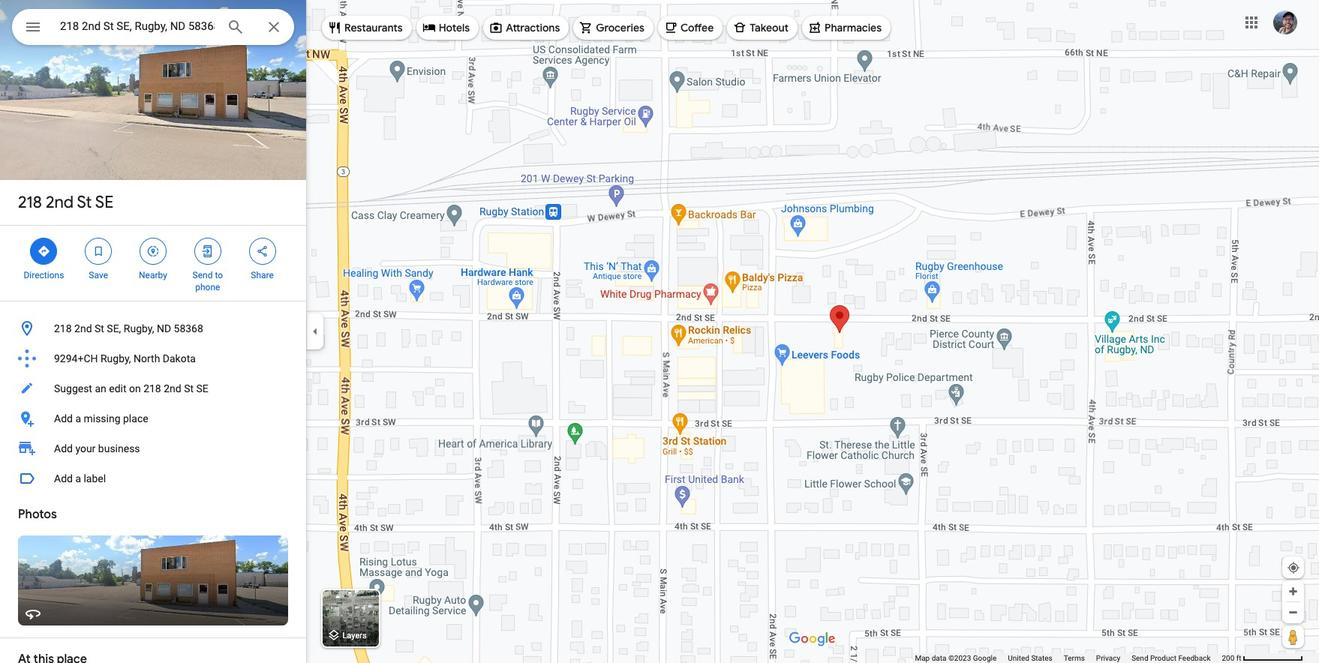 Task type: vqa. For each thing, say whether or not it's contained in the screenshot.
Rugby, to the bottom
yes



Task type: describe. For each thing, give the bounding box(es) containing it.
add a label
[[54, 473, 106, 485]]

suggest an edit on 218 2nd st se button
[[0, 374, 306, 404]]

9294+ch rugby, north dakota
[[54, 353, 196, 365]]

google maps element
[[0, 0, 1319, 663]]

ft
[[1237, 654, 1242, 663]]

footer inside google maps element
[[915, 654, 1222, 663]]

0 vertical spatial rugby,
[[124, 323, 154, 335]]

actions for 218 2nd st se region
[[0, 226, 306, 301]]


[[201, 243, 214, 260]]

9294+ch rugby, north dakota button
[[0, 344, 306, 374]]

united states
[[1008, 654, 1053, 663]]

groceries
[[596, 21, 645, 35]]


[[146, 243, 160, 260]]

se inside "button"
[[196, 383, 208, 395]]

 button
[[12, 9, 54, 48]]

restaurants button
[[322, 10, 412, 46]]

send to phone
[[193, 270, 223, 293]]

218 for 218 2nd st se, rugby, nd 58368
[[54, 323, 72, 335]]

none field inside 218 2nd st se, rugby, nd 58368 field
[[60, 17, 215, 35]]

 search field
[[12, 9, 294, 48]]


[[37, 243, 51, 260]]

attractions
[[506, 21, 560, 35]]

2nd inside "button"
[[164, 383, 181, 395]]

place
[[123, 413, 148, 425]]

pharmacies button
[[802, 10, 891, 46]]

58368
[[174, 323, 203, 335]]

attractions button
[[483, 10, 569, 46]]

save
[[89, 270, 108, 281]]

privacy
[[1096, 654, 1121, 663]]

dakota
[[163, 353, 196, 365]]

©2023
[[949, 654, 971, 663]]

suggest an edit on 218 2nd st se
[[54, 383, 208, 395]]

your
[[75, 443, 96, 455]]

map data ©2023 google
[[915, 654, 997, 663]]

9294+ch
[[54, 353, 98, 365]]

send for send product feedback
[[1132, 654, 1149, 663]]

states
[[1031, 654, 1053, 663]]

terms
[[1064, 654, 1085, 663]]

hotels button
[[416, 10, 479, 46]]

218 for 218 2nd st se
[[18, 192, 42, 213]]

layers
[[343, 631, 367, 641]]

0 vertical spatial se
[[95, 192, 114, 213]]

200 ft button
[[1222, 654, 1304, 663]]

218 inside "button"
[[143, 383, 161, 395]]

add for add a missing place
[[54, 413, 73, 425]]

united states button
[[1008, 654, 1053, 663]]

add your business
[[54, 443, 140, 455]]

send product feedback
[[1132, 654, 1211, 663]]

product
[[1151, 654, 1177, 663]]

218 2nd st se, rugby, nd 58368
[[54, 323, 203, 335]]

add for add your business
[[54, 443, 73, 455]]

add a missing place button
[[0, 404, 306, 434]]

show your location image
[[1287, 561, 1301, 575]]

hotels
[[439, 21, 470, 35]]



Task type: locate. For each thing, give the bounding box(es) containing it.
0 vertical spatial 2nd
[[46, 192, 74, 213]]

se
[[95, 192, 114, 213], [196, 383, 208, 395]]

2nd inside button
[[74, 323, 92, 335]]

add a missing place
[[54, 413, 148, 425]]

collapse side panel image
[[307, 323, 323, 340]]

send
[[193, 270, 213, 281], [1132, 654, 1149, 663]]

coffee button
[[658, 10, 723, 46]]

suggest
[[54, 383, 92, 395]]

rugby,
[[124, 323, 154, 335], [101, 353, 131, 365]]

add down suggest
[[54, 413, 73, 425]]

data
[[932, 654, 947, 663]]

rugby, down se,
[[101, 353, 131, 365]]

218 2nd St SE, Rugby, ND 58368 field
[[12, 9, 294, 45]]

218 2nd st se
[[18, 192, 114, 213]]

218 2nd st se, rugby, nd 58368 button
[[0, 314, 306, 344]]

send left the product at the right bottom of the page
[[1132, 654, 1149, 663]]

a left label
[[75, 473, 81, 485]]

on
[[129, 383, 141, 395]]

restaurants
[[344, 21, 403, 35]]

1 horizontal spatial st
[[95, 323, 104, 335]]

1 vertical spatial se
[[196, 383, 208, 395]]

add left label
[[54, 473, 73, 485]]

0 horizontal spatial 218
[[18, 192, 42, 213]]

groceries button
[[574, 10, 654, 46]]

takeout button
[[727, 10, 798, 46]]

2nd for se
[[46, 192, 74, 213]]

edit
[[109, 383, 126, 395]]

0 horizontal spatial st
[[77, 192, 92, 213]]

united
[[1008, 654, 1030, 663]]

0 horizontal spatial se
[[95, 192, 114, 213]]

2 vertical spatial 2nd
[[164, 383, 181, 395]]

an
[[95, 383, 106, 395]]

footer
[[915, 654, 1222, 663]]

200
[[1222, 654, 1235, 663]]

0 horizontal spatial send
[[193, 270, 213, 281]]

send for send to phone
[[193, 270, 213, 281]]

send inside send to phone
[[193, 270, 213, 281]]

2nd up 
[[46, 192, 74, 213]]

2nd down dakota
[[164, 383, 181, 395]]

add a label button
[[0, 464, 306, 494]]

2 vertical spatial st
[[184, 383, 194, 395]]

takeout
[[750, 21, 789, 35]]

nearby
[[139, 270, 167, 281]]

1 a from the top
[[75, 413, 81, 425]]


[[92, 243, 105, 260]]

a left missing at the left
[[75, 413, 81, 425]]

add left your in the left of the page
[[54, 443, 73, 455]]

1 horizontal spatial se
[[196, 383, 208, 395]]

rugby, right se,
[[124, 323, 154, 335]]

1 add from the top
[[54, 413, 73, 425]]

business
[[98, 443, 140, 455]]

0 vertical spatial a
[[75, 413, 81, 425]]

se up 
[[95, 192, 114, 213]]

1 horizontal spatial 2nd
[[74, 323, 92, 335]]

privacy button
[[1096, 654, 1121, 663]]

show street view coverage image
[[1283, 626, 1304, 648]]

2nd left se,
[[74, 323, 92, 335]]

2nd
[[46, 192, 74, 213], [74, 323, 92, 335], [164, 383, 181, 395]]

st left se,
[[95, 323, 104, 335]]

directions
[[24, 270, 64, 281]]

1 vertical spatial 2nd
[[74, 323, 92, 335]]

2 horizontal spatial 218
[[143, 383, 161, 395]]

218 up 9294+ch
[[54, 323, 72, 335]]

218 right on
[[143, 383, 161, 395]]

0 vertical spatial st
[[77, 192, 92, 213]]


[[24, 17, 42, 38]]

photos
[[18, 507, 57, 522]]

map
[[915, 654, 930, 663]]

st for se,
[[95, 323, 104, 335]]

st inside "button"
[[184, 383, 194, 395]]

1 horizontal spatial send
[[1132, 654, 1149, 663]]

2 horizontal spatial st
[[184, 383, 194, 395]]

a for missing
[[75, 413, 81, 425]]

to
[[215, 270, 223, 281]]

zoom out image
[[1288, 607, 1299, 618]]

1 vertical spatial send
[[1132, 654, 1149, 663]]

a for label
[[75, 473, 81, 485]]

coffee
[[681, 21, 714, 35]]

st down dakota
[[184, 383, 194, 395]]

send inside button
[[1132, 654, 1149, 663]]

st
[[77, 192, 92, 213], [95, 323, 104, 335], [184, 383, 194, 395]]

st for se
[[77, 192, 92, 213]]

218 up 
[[18, 192, 42, 213]]

2 a from the top
[[75, 473, 81, 485]]

2 vertical spatial 218
[[143, 383, 161, 395]]

0 vertical spatial send
[[193, 270, 213, 281]]

send product feedback button
[[1132, 654, 1211, 663]]

feedback
[[1179, 654, 1211, 663]]

se,
[[107, 323, 121, 335]]

share
[[251, 270, 274, 281]]

google account: cj baylor  
(christian.baylor@adept.ai) image
[[1274, 10, 1298, 34]]

2 add from the top
[[54, 443, 73, 455]]

2 horizontal spatial 2nd
[[164, 383, 181, 395]]

zoom in image
[[1288, 586, 1299, 597]]

1 horizontal spatial 218
[[54, 323, 72, 335]]

0 horizontal spatial 2nd
[[46, 192, 74, 213]]

1 vertical spatial st
[[95, 323, 104, 335]]

add for add a label
[[54, 473, 73, 485]]

se down 9294+ch rugby, north dakota button
[[196, 383, 208, 395]]

1 vertical spatial add
[[54, 443, 73, 455]]

2nd for se,
[[74, 323, 92, 335]]

0 vertical spatial add
[[54, 413, 73, 425]]

a
[[75, 413, 81, 425], [75, 473, 81, 485]]

add
[[54, 413, 73, 425], [54, 443, 73, 455], [54, 473, 73, 485]]


[[256, 243, 269, 260]]

pharmacies
[[825, 21, 882, 35]]

2 vertical spatial add
[[54, 473, 73, 485]]

st inside button
[[95, 323, 104, 335]]

None field
[[60, 17, 215, 35]]

google
[[973, 654, 997, 663]]

missing
[[84, 413, 121, 425]]

terms button
[[1064, 654, 1085, 663]]

send up phone
[[193, 270, 213, 281]]

1 vertical spatial a
[[75, 473, 81, 485]]

1 vertical spatial rugby,
[[101, 353, 131, 365]]

phone
[[195, 282, 220, 293]]

1 vertical spatial 218
[[54, 323, 72, 335]]

200 ft
[[1222, 654, 1242, 663]]

north
[[134, 353, 160, 365]]

nd
[[157, 323, 171, 335]]

218 inside button
[[54, 323, 72, 335]]

add your business link
[[0, 434, 306, 464]]

3 add from the top
[[54, 473, 73, 485]]

st up 
[[77, 192, 92, 213]]

label
[[84, 473, 106, 485]]

footer containing map data ©2023 google
[[915, 654, 1222, 663]]

218
[[18, 192, 42, 213], [54, 323, 72, 335], [143, 383, 161, 395]]

0 vertical spatial 218
[[18, 192, 42, 213]]

218 2nd st se main content
[[0, 0, 306, 663]]



